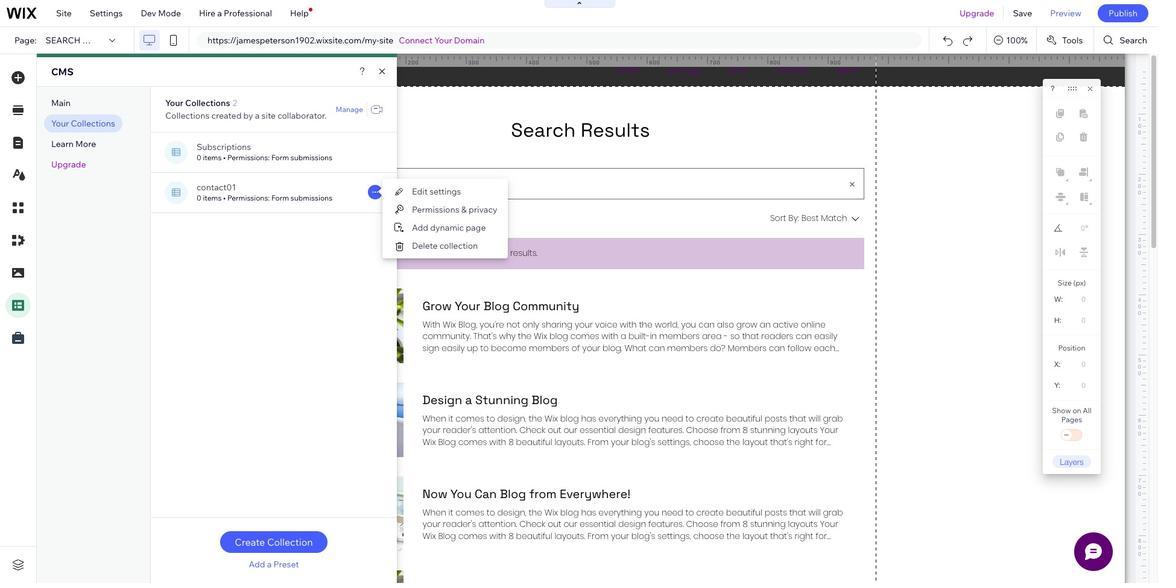 Task type: locate. For each thing, give the bounding box(es) containing it.
items down the subscriptions
[[203, 153, 222, 162]]

2 vertical spatial a
[[267, 560, 272, 571]]

permissions: down contact01
[[227, 194, 270, 203]]

dev mode
[[141, 8, 181, 19]]

site inside your collections 2 collections created by a site collaborator.
[[262, 110, 276, 121]]

0 down the subscriptions
[[197, 153, 201, 162]]

0 down contact01
[[197, 194, 201, 203]]

1 vertical spatial form
[[271, 194, 289, 203]]

create
[[235, 537, 265, 549]]

page
[[466, 223, 486, 233]]

by
[[243, 110, 253, 121]]

2 vertical spatial your
[[51, 118, 69, 129]]

1 vertical spatial add
[[249, 560, 265, 571]]

2 permissions: from the top
[[227, 194, 270, 203]]

form
[[271, 153, 289, 162], [271, 194, 289, 203]]

1 vertical spatial a
[[255, 110, 260, 121]]

form inside subscriptions 0 items • permissions: form submissions
[[271, 153, 289, 162]]

collection
[[440, 241, 478, 252]]

a
[[217, 8, 222, 19], [255, 110, 260, 121], [267, 560, 272, 571]]

1 form from the top
[[271, 153, 289, 162]]

upgrade
[[960, 8, 994, 19], [51, 159, 86, 170]]

1 vertical spatial upgrade
[[51, 159, 86, 170]]

0 vertical spatial •
[[223, 153, 226, 162]]

0 horizontal spatial add
[[249, 560, 265, 571]]

0 vertical spatial permissions:
[[227, 153, 270, 162]]

a for add
[[267, 560, 272, 571]]

• inside subscriptions 0 items • permissions: form submissions
[[223, 153, 226, 162]]

1 0 from the top
[[197, 153, 201, 162]]

1 vertical spatial submissions
[[291, 194, 332, 203]]

cms
[[51, 66, 74, 78]]

x:
[[1054, 361, 1061, 369]]

0 vertical spatial add
[[412, 223, 428, 233]]

0 vertical spatial a
[[217, 8, 222, 19]]

more
[[75, 139, 96, 150]]

• inside contact01 0 items • permissions: form submissions
[[223, 194, 226, 203]]

1 vertical spatial items
[[203, 194, 222, 203]]

a right by
[[255, 110, 260, 121]]

tools button
[[1037, 27, 1094, 54]]

add up delete
[[412, 223, 428, 233]]

professional
[[224, 8, 272, 19]]

permissions: inside subscriptions 0 items • permissions: form submissions
[[227, 153, 270, 162]]

1 vertical spatial your
[[165, 98, 183, 109]]

site right by
[[262, 110, 276, 121]]

collections up created
[[185, 98, 230, 109]]

upgrade down learn more
[[51, 159, 86, 170]]

permissions: inside contact01 0 items • permissions: form submissions
[[227, 194, 270, 203]]

items for contact01
[[203, 194, 222, 203]]

results
[[82, 35, 120, 46]]

your collections
[[51, 118, 115, 129]]

submissions inside subscriptions 0 items • permissions: form submissions
[[291, 153, 332, 162]]

2 items from the top
[[203, 194, 222, 203]]

subscriptions 0 items • permissions: form submissions
[[197, 142, 332, 162]]

permissions: down the subscriptions
[[227, 153, 270, 162]]

a inside your collections 2 collections created by a site collaborator.
[[255, 110, 260, 121]]

permissions:
[[227, 153, 270, 162], [227, 194, 270, 203]]

0 horizontal spatial site
[[262, 110, 276, 121]]

0 vertical spatial form
[[271, 153, 289, 162]]

add for add a preset
[[249, 560, 265, 571]]

add down 'create'
[[249, 560, 265, 571]]

• down contact01
[[223, 194, 226, 203]]

your inside your collections 2 collections created by a site collaborator.
[[165, 98, 183, 109]]

1 vertical spatial permissions:
[[227, 194, 270, 203]]

permissions
[[412, 204, 459, 215]]

publish
[[1109, 8, 1138, 19]]

site left connect
[[379, 35, 393, 46]]

1 vertical spatial 0
[[197, 194, 201, 203]]

show on all pages
[[1052, 407, 1092, 425]]

main
[[51, 98, 71, 109]]

•
[[223, 153, 226, 162], [223, 194, 226, 203]]

0
[[197, 153, 201, 162], [197, 194, 201, 203]]

2 horizontal spatial a
[[267, 560, 272, 571]]

submissions inside contact01 0 items • permissions: form submissions
[[291, 194, 332, 203]]

h:
[[1054, 317, 1062, 325]]

a right the hire
[[217, 8, 222, 19]]

permissions: for contact01
[[227, 194, 270, 203]]

your collections 2 collections created by a site collaborator.
[[165, 98, 327, 121]]

2 form from the top
[[271, 194, 289, 203]]

upgrade up 100% button
[[960, 8, 994, 19]]

your
[[434, 35, 452, 46], [165, 98, 183, 109], [51, 118, 69, 129]]

1 horizontal spatial site
[[379, 35, 393, 46]]

0 horizontal spatial your
[[51, 118, 69, 129]]

0 vertical spatial submissions
[[291, 153, 332, 162]]

0 vertical spatial upgrade
[[960, 8, 994, 19]]

add
[[412, 223, 428, 233], [249, 560, 265, 571]]

0 vertical spatial items
[[203, 153, 222, 162]]

form for subscriptions
[[271, 153, 289, 162]]

collection
[[267, 537, 313, 549]]

0 vertical spatial 0
[[197, 153, 201, 162]]

tools
[[1062, 35, 1083, 46]]

switch
[[1060, 428, 1084, 445]]

collections for your collections 2 collections created by a site collaborator.
[[185, 98, 230, 109]]

items down contact01
[[203, 194, 222, 203]]

2 submissions from the top
[[291, 194, 332, 203]]

0 horizontal spatial a
[[217, 8, 222, 19]]

publish button
[[1098, 4, 1148, 22]]

1 items from the top
[[203, 153, 222, 162]]

1 horizontal spatial your
[[165, 98, 183, 109]]

search results
[[46, 35, 120, 46]]

form inside contact01 0 items • permissions: form submissions
[[271, 194, 289, 203]]

create collection
[[235, 537, 313, 549]]

1 • from the top
[[223, 153, 226, 162]]

https://jamespeterson1902.wixsite.com/my-
[[207, 35, 379, 46]]

site
[[56, 8, 72, 19]]

add a preset
[[249, 560, 299, 571]]

• down the subscriptions
[[223, 153, 226, 162]]

items
[[203, 153, 222, 162], [203, 194, 222, 203]]

save button
[[1004, 0, 1041, 27]]

2 horizontal spatial your
[[434, 35, 452, 46]]

100% button
[[987, 27, 1036, 54]]

1 submissions from the top
[[291, 153, 332, 162]]

2 0 from the top
[[197, 194, 201, 203]]

submissions
[[291, 153, 332, 162], [291, 194, 332, 203]]

1 vertical spatial site
[[262, 110, 276, 121]]

0 inside contact01 0 items • permissions: form submissions
[[197, 194, 201, 203]]

submissions for subscriptions
[[291, 153, 332, 162]]

2 • from the top
[[223, 194, 226, 203]]

form down subscriptions 0 items • permissions: form submissions
[[271, 194, 289, 203]]

None text field
[[1069, 221, 1085, 236], [1067, 356, 1091, 373], [1069, 221, 1085, 236], [1067, 356, 1091, 373]]

w:
[[1054, 296, 1063, 304]]

save
[[1013, 8, 1032, 19]]

None text field
[[1067, 291, 1091, 308], [1068, 312, 1091, 329], [1066, 378, 1091, 394], [1067, 291, 1091, 308], [1068, 312, 1091, 329], [1066, 378, 1091, 394]]

search button
[[1094, 27, 1158, 54]]

collections up more
[[71, 118, 115, 129]]

1 vertical spatial •
[[223, 194, 226, 203]]

manage
[[336, 105, 363, 114]]

1 horizontal spatial a
[[255, 110, 260, 121]]

0 for subscriptions
[[197, 153, 201, 162]]

https://jamespeterson1902.wixsite.com/my-site connect your domain
[[207, 35, 485, 46]]

learn
[[51, 139, 74, 150]]

pages
[[1061, 416, 1082, 425]]

items inside contact01 0 items • permissions: form submissions
[[203, 194, 222, 203]]

preview button
[[1041, 0, 1091, 27]]

privacy
[[469, 204, 497, 215]]

hire
[[199, 8, 215, 19]]

collections
[[185, 98, 230, 109], [165, 110, 209, 121], [71, 118, 115, 129]]

collections left created
[[165, 110, 209, 121]]

? button
[[1051, 84, 1055, 93]]

layers button
[[1053, 456, 1091, 469]]

site
[[379, 35, 393, 46], [262, 110, 276, 121]]

0 inside subscriptions 0 items • permissions: form submissions
[[197, 153, 201, 162]]

1 permissions: from the top
[[227, 153, 270, 162]]

contact01 0 items • permissions: form submissions
[[197, 182, 332, 203]]

a left preset
[[267, 560, 272, 571]]

items inside subscriptions 0 items • permissions: form submissions
[[203, 153, 222, 162]]

a for hire
[[217, 8, 222, 19]]

1 horizontal spatial upgrade
[[960, 8, 994, 19]]

form up contact01 0 items • permissions: form submissions
[[271, 153, 289, 162]]

connect
[[399, 35, 433, 46]]

1 horizontal spatial add
[[412, 223, 428, 233]]



Task type: vqa. For each thing, say whether or not it's contained in the screenshot.
the More
yes



Task type: describe. For each thing, give the bounding box(es) containing it.
subscriptions
[[197, 142, 251, 153]]

on
[[1073, 407, 1081, 416]]

all
[[1083, 407, 1092, 416]]

add a preset button
[[249, 560, 299, 571]]

delete
[[412, 241, 438, 252]]

hire a professional
[[199, 8, 272, 19]]

preset
[[274, 560, 299, 571]]

size (px)
[[1058, 279, 1086, 288]]

submissions for contact01
[[291, 194, 332, 203]]

0 horizontal spatial upgrade
[[51, 159, 86, 170]]

manage button
[[336, 104, 363, 115]]

created
[[211, 110, 242, 121]]

permissions & privacy
[[412, 204, 497, 215]]

position
[[1058, 344, 1085, 353]]

search
[[1120, 35, 1147, 46]]

form for contact01
[[271, 194, 289, 203]]

collections for your collections
[[71, 118, 115, 129]]

collaborator.
[[278, 110, 327, 121]]

2
[[232, 98, 237, 109]]

help
[[290, 8, 309, 19]]

your for your collections
[[51, 118, 69, 129]]

contact01
[[197, 182, 236, 193]]

• for contact01
[[223, 194, 226, 203]]

size
[[1058, 279, 1072, 288]]

dynamic
[[430, 223, 464, 233]]

y:
[[1054, 382, 1060, 390]]

add for add dynamic page
[[412, 223, 428, 233]]

add dynamic page
[[412, 223, 486, 233]]

learn more
[[51, 139, 96, 150]]

0 vertical spatial site
[[379, 35, 393, 46]]

create collection button
[[220, 532, 327, 554]]

edit
[[412, 186, 428, 197]]

preview
[[1050, 8, 1081, 19]]

100%
[[1006, 35, 1028, 46]]

°
[[1085, 224, 1088, 233]]

0 for contact01
[[197, 194, 201, 203]]

domain
[[454, 35, 485, 46]]

dev
[[141, 8, 156, 19]]

your for your collections 2 collections created by a site collaborator.
[[165, 98, 183, 109]]

&
[[461, 204, 467, 215]]

layers
[[1060, 457, 1084, 467]]

delete collection
[[412, 241, 478, 252]]

permissions: for subscriptions
[[227, 153, 270, 162]]

(px)
[[1073, 279, 1086, 288]]

settings
[[90, 8, 123, 19]]

search
[[46, 35, 80, 46]]

edit settings
[[412, 186, 461, 197]]

settings
[[430, 186, 461, 197]]

• for subscriptions
[[223, 153, 226, 162]]

show
[[1052, 407, 1071, 416]]

mode
[[158, 8, 181, 19]]

items for subscriptions
[[203, 153, 222, 162]]

0 vertical spatial your
[[434, 35, 452, 46]]

?
[[1051, 84, 1055, 93]]



